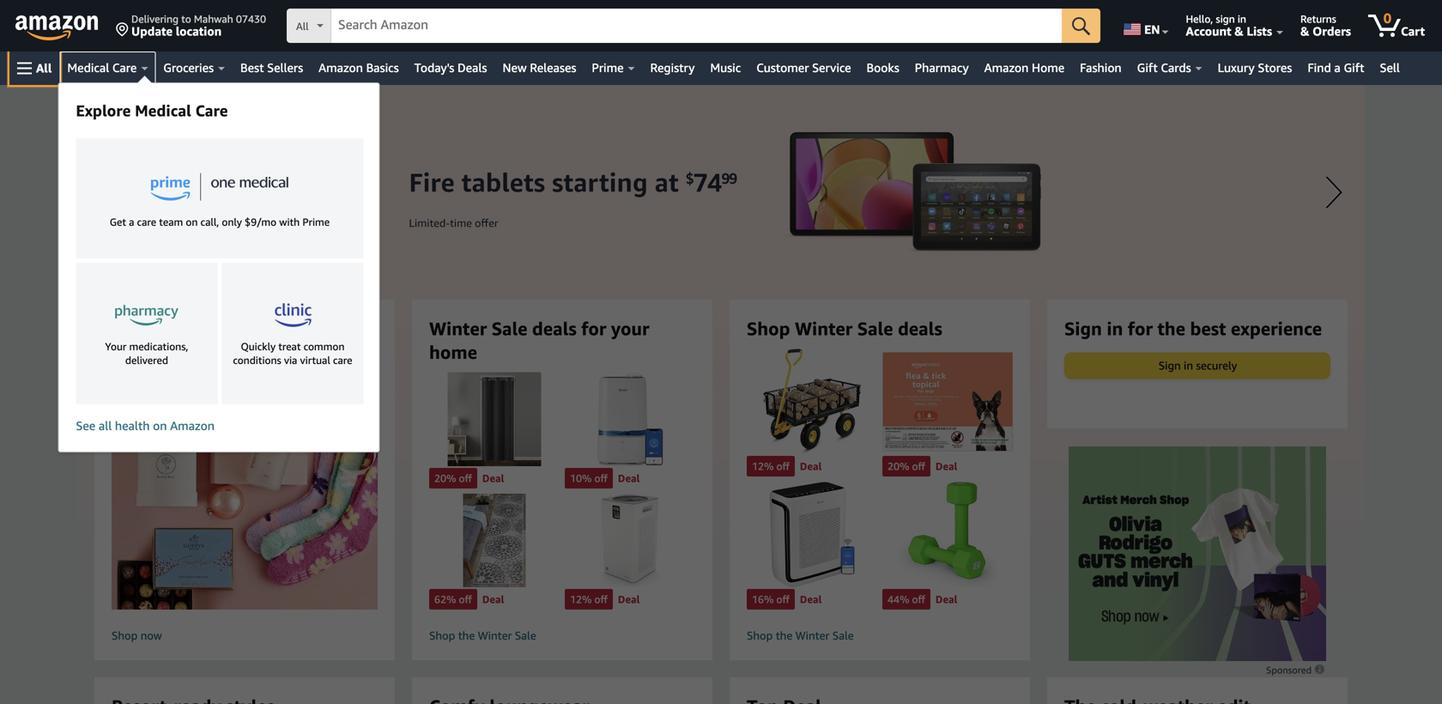 Task type: vqa. For each thing, say whether or not it's contained in the screenshot.
Accessories
no



Task type: describe. For each thing, give the bounding box(es) containing it.
virtual
[[300, 354, 330, 366]]

deal for levoit air purifiers for home large room up to 1900 ft² in 1 hr with washable filters, air quality monitor, smart wifi, hepa filter captures allergies, pet hair, smoke, pollen in bedroom, vital 200s image
[[800, 593, 822, 605]]

amazon clinic image
[[237, 300, 349, 331]]

sign
[[1216, 13, 1236, 25]]

fashion
[[1081, 61, 1122, 75]]

cards
[[1161, 61, 1192, 75]]

today's deals link
[[407, 56, 495, 80]]

2 horizontal spatial the
[[1158, 318, 1186, 339]]

0
[[1384, 10, 1392, 26]]

sign in securely
[[1159, 359, 1238, 372]]

& for account
[[1235, 24, 1244, 38]]

deal for amazon basics flea and tick topical treatment for small dogs (5 -22 pounds), 6 count (previously solimo) image at the right of the page
[[936, 460, 958, 472]]

today's deals
[[415, 61, 487, 75]]

amazon basics link
[[311, 56, 407, 80]]

off for levoit air purifiers for home large room up to 1900 ft² in 1 hr with washable filters, air quality monitor, smart wifi, hepa filter captures allergies, pet hair, smoke, pollen in bedroom, vital 200s image
[[777, 593, 790, 605]]

lists
[[1247, 24, 1273, 38]]

all inside button
[[36, 61, 52, 75]]

levoit air purifiers for home large room up to 1900 ft² in 1 hr with washable filters, air quality monitor, smart wifi, hepa filter captures allergies, pet hair, smoke, pollen in bedroom, vital 200s image
[[747, 482, 878, 587]]

sell
[[1381, 61, 1401, 75]]

prime link
[[584, 56, 643, 80]]

a for find
[[1335, 61, 1341, 75]]

music link
[[703, 56, 749, 80]]

07430
[[236, 13, 266, 25]]

groceries link
[[156, 56, 233, 80]]

16%
[[752, 593, 774, 605]]

1 shop winter sale deals from the left
[[112, 318, 307, 339]]

gift cards link
[[1130, 56, 1211, 80]]

new releases link
[[495, 56, 584, 80]]

today's
[[415, 61, 455, 75]]

winter inside "winter sale deals for your home"
[[429, 318, 487, 339]]

en
[[1145, 22, 1161, 37]]

releases
[[530, 61, 577, 75]]

& for returns
[[1301, 24, 1310, 38]]

books link
[[859, 56, 908, 80]]

shop the winter sale link for winter sale deals for your home
[[429, 629, 696, 643]]

shop the winter sale link for shop winter sale deals
[[747, 629, 1013, 643]]

home
[[429, 341, 477, 363]]

1 deals from the left
[[263, 318, 307, 339]]

find a gift link
[[1301, 56, 1373, 80]]

the for winter sale deals for your home
[[458, 629, 475, 643]]

service
[[813, 61, 852, 75]]

find
[[1308, 61, 1332, 75]]

luxury
[[1218, 61, 1255, 75]]

deal for kenmore pm3020 air purifiers with h13 true hepa filter, covers up to 1500 sq.foot, 24db silentclean 3-stage hepa filtration system, 5 speeds for home large room, kitchens & bedroom image
[[618, 593, 640, 605]]

cap barbell neoprene dumbbell weights, 8 lb pair, shamrock image
[[883, 482, 1013, 587]]

shop now link
[[82, 349, 407, 648]]

44% off
[[888, 593, 926, 605]]

care inside quickly treat common conditions via virtual care
[[333, 354, 353, 366]]

12% off for kenmore pm3020 air purifiers with h13 true hepa filter, covers up to 1500 sq.foot, 24db silentclean 3-stage hepa filtration system, 5 speeds for home large room, kitchens & bedroom image
[[570, 593, 608, 605]]

shop now
[[112, 629, 162, 643]]

registry
[[651, 61, 695, 75]]

joydeco door curtain closet door, closet curtain for open closet, closet curtains for bedroom closet door, door curtains for doorways privacy bedroom(40wx78l) image
[[429, 372, 560, 466]]

deal for rugshop modern floral circles design for living room,bedroom,home office,kitchen non shedding runner rug 2' x 7' 2" gray image
[[483, 593, 504, 605]]

sellers
[[267, 61, 303, 75]]

get a care team on call, only $9/mo with prime
[[110, 216, 330, 228]]

All search field
[[287, 9, 1101, 45]]

groceries
[[163, 61, 214, 75]]

medications,
[[129, 341, 188, 353]]

20% for joydeco door curtain closet door, closet curtain for open closet, closet curtains for bedroom closet door, door curtains for doorways privacy bedroom(40wx78l) image
[[435, 472, 456, 484]]

quickly treat common conditions via virtual care
[[233, 341, 353, 366]]

delivered
[[125, 354, 168, 366]]

your medications, delivered link
[[76, 263, 218, 405]]

all button
[[9, 52, 60, 85]]

mahwah
[[194, 13, 233, 25]]

fashion link
[[1073, 56, 1130, 80]]

call,
[[201, 216, 219, 228]]

basics
[[366, 61, 399, 75]]

in for sign in securely
[[1184, 359, 1194, 372]]

main content containing shop winter sale deals
[[0, 85, 1443, 704]]

3 deals from the left
[[898, 318, 943, 339]]

shop inside shop now link
[[112, 629, 138, 643]]

books
[[867, 61, 900, 75]]

cart
[[1402, 24, 1426, 38]]

music
[[711, 61, 741, 75]]

returns & orders
[[1301, 13, 1352, 38]]

0 horizontal spatial care
[[137, 216, 156, 228]]

Search Amazon text field
[[332, 9, 1063, 42]]

registry link
[[643, 56, 703, 80]]

sign for sign in securely
[[1159, 359, 1181, 372]]

shop down 62%
[[429, 629, 455, 643]]

$9/mo
[[245, 216, 277, 228]]

none submit inside all search field
[[1063, 9, 1101, 43]]

medical care
[[67, 61, 137, 75]]

shop the winter sale for winter sale deals for your home
[[429, 629, 536, 643]]

conditions
[[233, 354, 281, 366]]

best sellers link
[[233, 56, 311, 80]]

medical care link
[[60, 52, 156, 85]]

12% for kenmore pm3020 air purifiers with h13 true hepa filter, covers up to 1500 sq.foot, 24db silentclean 3-stage hepa filtration system, 5 speeds for home large room, kitchens & bedroom image
[[570, 593, 592, 605]]

account
[[1187, 24, 1232, 38]]

in for sign in for the best experience
[[1107, 318, 1124, 339]]

amazon pharmacy image
[[91, 300, 203, 331]]

customer service link
[[749, 56, 859, 80]]

new releases
[[503, 61, 577, 75]]

your
[[105, 341, 127, 353]]

all
[[99, 419, 112, 433]]

kenmore pm3020 air purifiers with h13 true hepa filter, covers up to 1500 sq.foot, 24db silentclean 3-stage hepa filtration system, 5 speeds for home large room, kitchens & bedroom image
[[565, 494, 696, 587]]

deal for cap barbell neoprene dumbbell weights, 8 lb pair, shamrock image
[[936, 593, 958, 605]]

deal for levoit 4l smart cool mist humidifier for home bedroom with essential oils, customize humidity for baby & plants, app & voice control, schedule, timer, last up to 40hrs, whisper quiet, handle design image
[[618, 472, 640, 484]]

0 vertical spatial on
[[186, 216, 198, 228]]

see
[[76, 419, 96, 433]]

care inside medical care link
[[112, 61, 137, 75]]

common
[[304, 341, 345, 353]]

sign in for the best experience
[[1065, 318, 1323, 339]]

location
[[176, 24, 222, 38]]

best
[[1191, 318, 1227, 339]]

20% off for joydeco door curtain closet door, closet curtain for open closet, closet curtains for bedroom closet door, door curtains for doorways privacy bedroom(40wx78l) image
[[435, 472, 472, 484]]

luxury stores
[[1218, 61, 1293, 75]]

fire tablets starting at $74.99. limited-time offer. image
[[77, 85, 1366, 600]]

off for cap barbell neoprene dumbbell weights, 8 lb pair, shamrock image
[[913, 593, 926, 605]]

home
[[1032, 61, 1065, 75]]



Task type: locate. For each thing, give the bounding box(es) containing it.
1 horizontal spatial shop winter sale deals
[[747, 318, 943, 339]]

1 gift from the left
[[1138, 61, 1158, 75]]

pharmacy
[[915, 61, 969, 75]]

off right 16%
[[777, 593, 790, 605]]

gift right find
[[1344, 61, 1365, 75]]

off for kenmore pm3020 air purifiers with h13 true hepa filter, covers up to 1500 sq.foot, 24db silentclean 3-stage hepa filtration system, 5 speeds for home large room, kitchens & bedroom image
[[595, 593, 608, 605]]

20% down amazon basics flea and tick topical treatment for small dogs (5 -22 pounds), 6 count (previously solimo) image at the right of the page
[[888, 460, 910, 472]]

1 horizontal spatial the
[[776, 629, 793, 643]]

0 horizontal spatial 20% off
[[435, 472, 472, 484]]

1 vertical spatial 12% off
[[570, 593, 608, 605]]

2 horizontal spatial deals
[[898, 318, 943, 339]]

shop the winter sale down 16% off
[[747, 629, 854, 643]]

with
[[279, 216, 300, 228]]

amazon
[[319, 61, 363, 75], [985, 61, 1029, 75], [170, 419, 215, 433]]

off right 62%
[[459, 593, 472, 605]]

off down amazon basics flea and tick topical treatment for small dogs (5 -22 pounds), 6 count (previously solimo) image at the right of the page
[[913, 460, 926, 472]]

1 vertical spatial care
[[333, 354, 353, 366]]

deal right 62% off at the bottom left of the page
[[483, 593, 504, 605]]

new
[[503, 61, 527, 75]]

medical down "groceries"
[[135, 101, 191, 120]]

deal right 10% off
[[618, 472, 640, 484]]

the left the best
[[1158, 318, 1186, 339]]

20% off
[[888, 460, 926, 472], [435, 472, 472, 484]]

best sellers
[[241, 61, 303, 75]]

20% down joydeco door curtain closet door, closet curtain for open closet, closet curtains for bedroom closet door, door curtains for doorways privacy bedroom(40wx78l) image
[[435, 472, 456, 484]]

shop up vevor steel garden cart, heavy duty 900 lbs capacity, with removable mesh sides to convert into flatbed, utility metal wagon with 180° rotating handle and 10 in tires, perfect for farm, yard image
[[747, 318, 791, 339]]

the down 16% off
[[776, 629, 793, 643]]

0 horizontal spatial gift
[[1138, 61, 1158, 75]]

in inside "navigation" navigation
[[1238, 13, 1247, 25]]

amazon basics
[[319, 61, 399, 75]]

12% off down vevor steel garden cart, heavy duty 900 lbs capacity, with removable mesh sides to convert into flatbed, utility metal wagon with 180° rotating handle and 10 in tires, perfect for farm, yard image
[[752, 460, 790, 472]]

0 horizontal spatial &
[[1235, 24, 1244, 38]]

prime right releases
[[592, 61, 624, 75]]

deal for joydeco door curtain closet door, closet curtain for open closet, closet curtains for bedroom closet door, door curtains for doorways privacy bedroom(40wx78l) image
[[483, 472, 504, 484]]

sponsored ad element
[[1069, 447, 1327, 661]]

get a care team on call, only $9/mo with prime link
[[76, 138, 364, 259]]

off for amazon basics flea and tick topical treatment for small dogs (5 -22 pounds), 6 count (previously solimo) image at the right of the page
[[913, 460, 926, 472]]

amazon left home
[[985, 61, 1029, 75]]

amazon home
[[985, 61, 1065, 75]]

gift left cards
[[1138, 61, 1158, 75]]

amazon right health
[[170, 419, 215, 433]]

a right find
[[1335, 61, 1341, 75]]

deal down vevor steel garden cart, heavy duty 900 lbs capacity, with removable mesh sides to convert into flatbed, utility metal wagon with 180° rotating handle and 10 in tires, perfect for farm, yard image
[[800, 460, 822, 472]]

10% off
[[570, 472, 608, 484]]

shop
[[112, 318, 155, 339], [747, 318, 791, 339], [112, 629, 138, 643], [429, 629, 455, 643], [747, 629, 773, 643]]

off right 10%
[[595, 472, 608, 484]]

on
[[186, 216, 198, 228], [153, 419, 167, 433]]

amazon for amazon basics
[[319, 61, 363, 75]]

0 horizontal spatial in
[[1107, 318, 1124, 339]]

shop winter sale deals up vevor steel garden cart, heavy duty 900 lbs capacity, with removable mesh sides to convert into flatbed, utility metal wagon with 180° rotating handle and 10 in tires, perfect for farm, yard image
[[747, 318, 943, 339]]

20% for amazon basics flea and tick topical treatment for small dogs (5 -22 pounds), 6 count (previously solimo) image at the right of the page
[[888, 460, 910, 472]]

winter
[[160, 318, 217, 339], [429, 318, 487, 339], [795, 318, 853, 339], [478, 629, 512, 643], [796, 629, 830, 643]]

0 horizontal spatial care
[[112, 61, 137, 75]]

0 vertical spatial 12%
[[752, 460, 774, 472]]

explore medical care
[[76, 101, 228, 120]]

0 horizontal spatial 12% off
[[570, 593, 608, 605]]

1 vertical spatial sign
[[1159, 359, 1181, 372]]

health
[[115, 419, 150, 433]]

1 & from the left
[[1235, 24, 1244, 38]]

leave feedback on sponsored ad element
[[1267, 665, 1327, 676]]

for inside "winter sale deals for your home"
[[582, 318, 607, 339]]

on right health
[[153, 419, 167, 433]]

securely
[[1197, 359, 1238, 372]]

0 horizontal spatial amazon
[[170, 419, 215, 433]]

1 horizontal spatial on
[[186, 216, 198, 228]]

1 vertical spatial care
[[195, 101, 228, 120]]

best
[[241, 61, 264, 75]]

deal for vevor steel garden cart, heavy duty 900 lbs capacity, with removable mesh sides to convert into flatbed, utility metal wagon with 180° rotating handle and 10 in tires, perfect for farm, yard image
[[800, 460, 822, 472]]

on left call,
[[186, 216, 198, 228]]

shop up "your" at the left of the page
[[112, 318, 155, 339]]

amazon inside "link"
[[319, 61, 363, 75]]

deal right 16% off
[[800, 593, 822, 605]]

care
[[137, 216, 156, 228], [333, 354, 353, 366]]

shop the winter sale
[[429, 629, 536, 643], [747, 629, 854, 643]]

get
[[110, 216, 126, 228]]

12% off down kenmore pm3020 air purifiers with h13 true hepa filter, covers up to 1500 sq.foot, 24db silentclean 3-stage hepa filtration system, 5 speeds for home large room, kitchens & bedroom image
[[570, 593, 608, 605]]

1 horizontal spatial 12%
[[752, 460, 774, 472]]

1 vertical spatial prime
[[303, 216, 330, 228]]

0 vertical spatial care
[[112, 61, 137, 75]]

& left "orders"
[[1301, 24, 1310, 38]]

off down kenmore pm3020 air purifiers with h13 true hepa filter, covers up to 1500 sq.foot, 24db silentclean 3-stage hepa filtration system, 5 speeds for home large room, kitchens & bedroom image
[[595, 593, 608, 605]]

2 shop the winter sale from the left
[[747, 629, 854, 643]]

sign inside "link"
[[1159, 359, 1181, 372]]

1 vertical spatial 12%
[[570, 593, 592, 605]]

main content
[[0, 85, 1443, 704]]

rugshop modern floral circles design for living room,bedroom,home office,kitchen non shedding runner rug 2' x 7' 2" gray image
[[429, 494, 560, 587]]

0 horizontal spatial 12%
[[570, 593, 592, 605]]

2 vertical spatial in
[[1184, 359, 1194, 372]]

0 horizontal spatial prime
[[303, 216, 330, 228]]

shop winter sale deals up quickly
[[112, 318, 307, 339]]

off for vevor steel garden cart, heavy duty 900 lbs capacity, with removable mesh sides to convert into flatbed, utility metal wagon with 180° rotating handle and 10 in tires, perfect for farm, yard image
[[777, 460, 790, 472]]

prime right with
[[303, 216, 330, 228]]

deal right 44% off
[[936, 593, 958, 605]]

deal down amazon basics flea and tick topical treatment for small dogs (5 -22 pounds), 6 count (previously solimo) image at the right of the page
[[936, 460, 958, 472]]

0 horizontal spatial shop winter sale deals
[[112, 318, 307, 339]]

0 horizontal spatial a
[[129, 216, 134, 228]]

explore
[[76, 101, 131, 120]]

0 horizontal spatial for
[[582, 318, 607, 339]]

1 shop the winter sale link from the left
[[429, 629, 696, 643]]

2 deals from the left
[[532, 318, 577, 339]]

all down amazon image
[[36, 61, 52, 75]]

the
[[1158, 318, 1186, 339], [458, 629, 475, 643], [776, 629, 793, 643]]

amazon for amazon home
[[985, 61, 1029, 75]]

0 horizontal spatial medical
[[67, 61, 109, 75]]

all inside search field
[[296, 20, 309, 32]]

1 horizontal spatial &
[[1301, 24, 1310, 38]]

returns
[[1301, 13, 1337, 25]]

None submit
[[1063, 9, 1101, 43]]

1 horizontal spatial care
[[195, 101, 228, 120]]

1 horizontal spatial a
[[1335, 61, 1341, 75]]

shop winter sale deals image
[[82, 349, 407, 610]]

& inside returns & orders
[[1301, 24, 1310, 38]]

care down groceries 'link'
[[195, 101, 228, 120]]

deals
[[263, 318, 307, 339], [532, 318, 577, 339], [898, 318, 943, 339]]

1 horizontal spatial 20% off
[[888, 460, 926, 472]]

deals up amazon basics flea and tick topical treatment for small dogs (5 -22 pounds), 6 count (previously solimo) image at the right of the page
[[898, 318, 943, 339]]

for left the best
[[1128, 318, 1153, 339]]

quickly treat common conditions via virtual care link
[[222, 263, 364, 405]]

update
[[131, 24, 173, 38]]

shop down 16%
[[747, 629, 773, 643]]

hello,
[[1187, 13, 1214, 25]]

shop the winter sale for shop winter sale deals
[[747, 629, 854, 643]]

0 vertical spatial all
[[296, 20, 309, 32]]

0 vertical spatial a
[[1335, 61, 1341, 75]]

delivering to mahwah 07430 update location
[[131, 13, 266, 38]]

care down common
[[333, 354, 353, 366]]

deal down joydeco door curtain closet door, closet curtain for open closet, closet curtains for bedroom closet door, door curtains for doorways privacy bedroom(40wx78l) image
[[483, 472, 504, 484]]

1 horizontal spatial all
[[296, 20, 309, 32]]

1 horizontal spatial shop the winter sale link
[[747, 629, 1013, 643]]

in inside sign in securely "link"
[[1184, 359, 1194, 372]]

62%
[[435, 593, 456, 605]]

0 vertical spatial in
[[1238, 13, 1247, 25]]

shop the winter sale link
[[429, 629, 696, 643], [747, 629, 1013, 643]]

find a gift
[[1308, 61, 1365, 75]]

prime
[[592, 61, 624, 75], [303, 216, 330, 228]]

1 horizontal spatial medical
[[135, 101, 191, 120]]

via
[[284, 354, 297, 366]]

1 horizontal spatial prime
[[592, 61, 624, 75]]

44%
[[888, 593, 910, 605]]

1 horizontal spatial care
[[333, 354, 353, 366]]

1 horizontal spatial sign
[[1159, 359, 1181, 372]]

only
[[222, 216, 242, 228]]

0 horizontal spatial deals
[[263, 318, 307, 339]]

1 vertical spatial on
[[153, 419, 167, 433]]

0 vertical spatial 12% off
[[752, 460, 790, 472]]

1 vertical spatial a
[[129, 216, 134, 228]]

12% off for vevor steel garden cart, heavy duty 900 lbs capacity, with removable mesh sides to convert into flatbed, utility metal wagon with 180° rotating handle and 10 in tires, perfect for farm, yard image
[[752, 460, 790, 472]]

shop left now
[[112, 629, 138, 643]]

1 horizontal spatial gift
[[1344, 61, 1365, 75]]

0 horizontal spatial shop the winter sale link
[[429, 629, 696, 643]]

treat
[[278, 341, 301, 353]]

sponsored link
[[1267, 662, 1327, 678]]

hello, sign in
[[1187, 13, 1247, 25]]

account & lists
[[1187, 24, 1273, 38]]

vevor steel garden cart, heavy duty 900 lbs capacity, with removable mesh sides to convert into flatbed, utility metal wagon with 180° rotating handle and 10 in tires, perfect for farm, yard image
[[747, 349, 878, 454]]

medical up explore
[[67, 61, 109, 75]]

one medical image
[[151, 168, 288, 206]]

1 vertical spatial in
[[1107, 318, 1124, 339]]

deals left your
[[532, 318, 577, 339]]

0 vertical spatial prime
[[592, 61, 624, 75]]

the for shop winter sale deals
[[776, 629, 793, 643]]

sale
[[222, 318, 258, 339], [492, 318, 528, 339], [858, 318, 894, 339], [515, 629, 536, 643], [833, 629, 854, 643]]

all up the sellers
[[296, 20, 309, 32]]

2 shop the winter sale link from the left
[[747, 629, 1013, 643]]

& left lists
[[1235, 24, 1244, 38]]

customer
[[757, 61, 809, 75]]

quickly
[[241, 341, 276, 353]]

your medications, delivered
[[105, 341, 188, 366]]

0 vertical spatial care
[[137, 216, 156, 228]]

2 for from the left
[[1128, 318, 1153, 339]]

62% off
[[435, 593, 472, 605]]

see all health on amazon
[[76, 419, 215, 433]]

1 for from the left
[[582, 318, 607, 339]]

a for get
[[129, 216, 134, 228]]

sell link
[[1373, 56, 1408, 80]]

1 vertical spatial all
[[36, 61, 52, 75]]

2 gift from the left
[[1344, 61, 1365, 75]]

winter sale deals for your home
[[429, 318, 650, 363]]

12% off
[[752, 460, 790, 472], [570, 593, 608, 605]]

0 vertical spatial medical
[[67, 61, 109, 75]]

customer service
[[757, 61, 852, 75]]

sign
[[1065, 318, 1103, 339], [1159, 359, 1181, 372]]

off down joydeco door curtain closet door, closet curtain for open closet, closet curtains for bedroom closet door, door curtains for doorways privacy bedroom(40wx78l) image
[[459, 472, 472, 484]]

0 vertical spatial sign
[[1065, 318, 1103, 339]]

deals inside "winter sale deals for your home"
[[532, 318, 577, 339]]

10%
[[570, 472, 592, 484]]

gift cards
[[1138, 61, 1192, 75]]

the down 62% off at the bottom left of the page
[[458, 629, 475, 643]]

now
[[141, 629, 162, 643]]

for
[[582, 318, 607, 339], [1128, 318, 1153, 339]]

stores
[[1259, 61, 1293, 75]]

20% off for amazon basics flea and tick topical treatment for small dogs (5 -22 pounds), 6 count (previously solimo) image at the right of the page
[[888, 460, 926, 472]]

off for rugshop modern floral circles design for living room,bedroom,home office,kitchen non shedding runner rug 2' x 7' 2" gray image
[[459, 593, 472, 605]]

0 horizontal spatial on
[[153, 419, 167, 433]]

1 horizontal spatial 12% off
[[752, 460, 790, 472]]

1 vertical spatial medical
[[135, 101, 191, 120]]

en link
[[1114, 4, 1177, 47]]

2 shop winter sale deals from the left
[[747, 318, 943, 339]]

sale inside "winter sale deals for your home"
[[492, 318, 528, 339]]

off
[[777, 460, 790, 472], [913, 460, 926, 472], [459, 472, 472, 484], [595, 472, 608, 484], [459, 593, 472, 605], [595, 593, 608, 605], [777, 593, 790, 605], [913, 593, 926, 605]]

deal down kenmore pm3020 air purifiers with h13 true hepa filter, covers up to 1500 sq.foot, 24db silentclean 3-stage hepa filtration system, 5 speeds for home large room, kitchens & bedroom image
[[618, 593, 640, 605]]

sign for sign in for the best experience
[[1065, 318, 1103, 339]]

amazon image
[[15, 15, 99, 41]]

off for levoit 4l smart cool mist humidifier for home bedroom with essential oils, customize humidity for baby & plants, app & voice control, schedule, timer, last up to 40hrs, whisper quiet, handle design image
[[595, 472, 608, 484]]

off right '44%'
[[913, 593, 926, 605]]

0 horizontal spatial shop the winter sale
[[429, 629, 536, 643]]

care down update
[[112, 61, 137, 75]]

experience
[[1231, 318, 1323, 339]]

team
[[159, 216, 183, 228]]

2 horizontal spatial in
[[1238, 13, 1247, 25]]

deals up the treat at left
[[263, 318, 307, 339]]

12% for vevor steel garden cart, heavy duty 900 lbs capacity, with removable mesh sides to convert into flatbed, utility metal wagon with 180° rotating handle and 10 in tires, perfect for farm, yard image
[[752, 460, 774, 472]]

your
[[611, 318, 650, 339]]

a right get
[[129, 216, 134, 228]]

amazon home link
[[977, 56, 1073, 80]]

2 & from the left
[[1301, 24, 1310, 38]]

12% down vevor steel garden cart, heavy duty 900 lbs capacity, with removable mesh sides to convert into flatbed, utility metal wagon with 180° rotating handle and 10 in tires, perfect for farm, yard image
[[752, 460, 774, 472]]

navigation navigation
[[0, 0, 1443, 460]]

1 shop the winter sale from the left
[[429, 629, 536, 643]]

all
[[296, 20, 309, 32], [36, 61, 52, 75]]

see all health on amazon link
[[76, 419, 215, 433]]

for left your
[[582, 318, 607, 339]]

orders
[[1313, 24, 1352, 38]]

1 horizontal spatial deals
[[532, 318, 577, 339]]

1 horizontal spatial for
[[1128, 318, 1153, 339]]

20% off down amazon basics flea and tick topical treatment for small dogs (5 -22 pounds), 6 count (previously solimo) image at the right of the page
[[888, 460, 926, 472]]

off for joydeco door curtain closet door, closet curtain for open closet, closet curtains for bedroom closet door, door curtains for doorways privacy bedroom(40wx78l) image
[[459, 472, 472, 484]]

20% off down joydeco door curtain closet door, closet curtain for open closet, closet curtains for bedroom closet door, door curtains for doorways privacy bedroom(40wx78l) image
[[435, 472, 472, 484]]

1 horizontal spatial in
[[1184, 359, 1194, 372]]

shop the winter sale down 62% off at the bottom left of the page
[[429, 629, 536, 643]]

0 horizontal spatial sign
[[1065, 318, 1103, 339]]

2 horizontal spatial amazon
[[985, 61, 1029, 75]]

1 horizontal spatial amazon
[[319, 61, 363, 75]]

amazon basics flea and tick topical treatment for small dogs (5 -22 pounds), 6 count (previously solimo) image
[[883, 349, 1013, 454]]

0 horizontal spatial all
[[36, 61, 52, 75]]

0 horizontal spatial the
[[458, 629, 475, 643]]

12% down kenmore pm3020 air purifiers with h13 true hepa filter, covers up to 1500 sq.foot, 24db silentclean 3-stage hepa filtration system, 5 speeds for home large room, kitchens & bedroom image
[[570, 593, 592, 605]]

1 horizontal spatial shop the winter sale
[[747, 629, 854, 643]]

care left team
[[137, 216, 156, 228]]

levoit 4l smart cool mist humidifier for home bedroom with essential oils, customize humidity for baby & plants, app & voice control, schedule, timer, last up to 40hrs, whisper quiet, handle design image
[[565, 372, 696, 466]]

1 horizontal spatial 20%
[[888, 460, 910, 472]]

amazon left basics
[[319, 61, 363, 75]]

off down vevor steel garden cart, heavy duty 900 lbs capacity, with removable mesh sides to convert into flatbed, utility metal wagon with 180° rotating handle and 10 in tires, perfect for farm, yard image
[[777, 460, 790, 472]]

0 horizontal spatial 20%
[[435, 472, 456, 484]]



